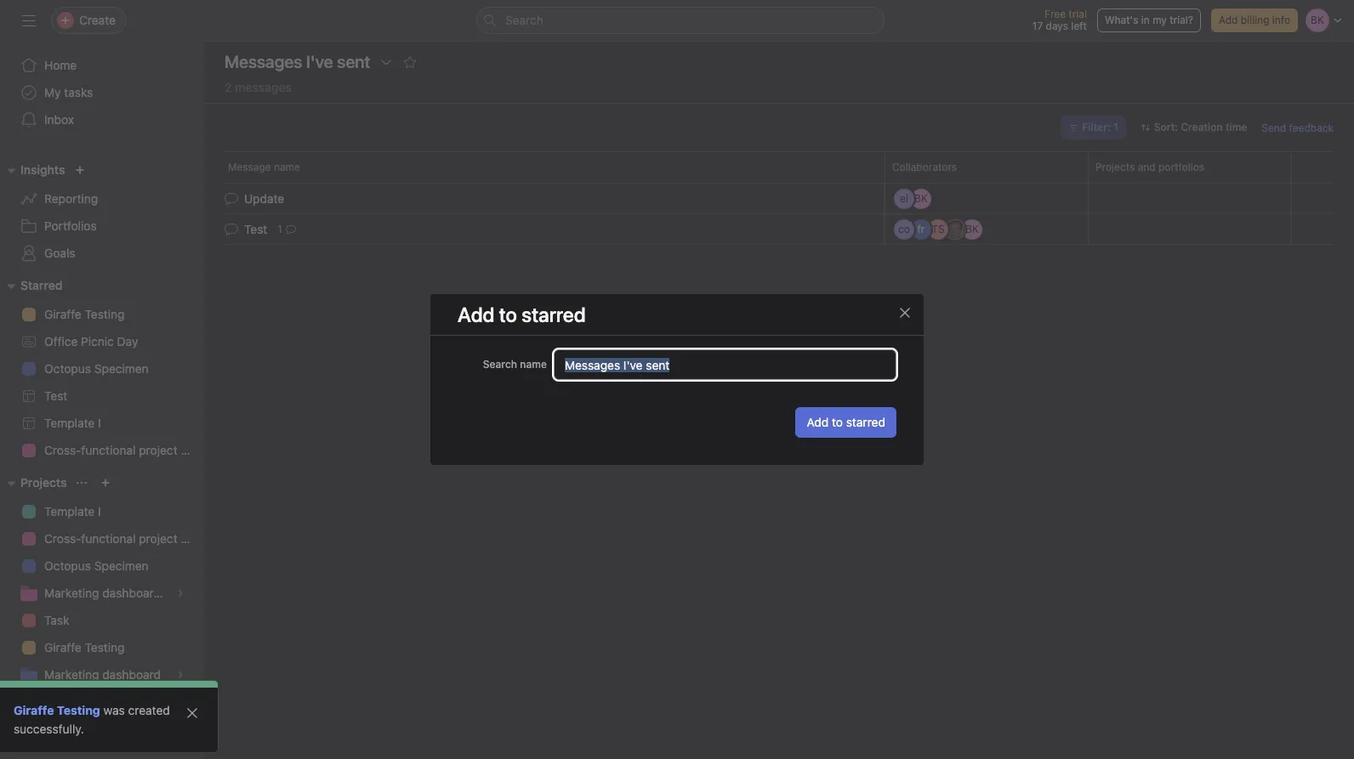 Task type: vqa. For each thing, say whether or not it's contained in the screenshot.
1st Add or remove collaborators image from the bottom of the page
no



Task type: locate. For each thing, give the bounding box(es) containing it.
0 vertical spatial template i link
[[10, 410, 194, 437]]

octopus specimen link inside the projects element
[[10, 553, 194, 580]]

and
[[1138, 161, 1156, 174]]

search name
[[483, 358, 547, 371]]

octopus
[[44, 361, 91, 376], [44, 559, 91, 573]]

0 vertical spatial cross-functional project plan link
[[10, 437, 204, 464]]

2
[[225, 80, 232, 94]]

giraffe up successfully.
[[14, 703, 54, 718]]

1 template i from the top
[[44, 416, 101, 430]]

projects button
[[0, 473, 67, 493]]

search inside button
[[505, 13, 543, 27]]

add to starred
[[458, 303, 586, 327], [807, 415, 885, 430]]

my
[[44, 85, 61, 100]]

1 cross- from the top
[[44, 443, 81, 458]]

marketing
[[44, 586, 99, 600], [44, 668, 99, 682]]

starred
[[20, 278, 62, 293]]

1 vertical spatial search
[[483, 358, 517, 371]]

1 horizontal spatial test
[[244, 222, 267, 236]]

2 octopus specimen link from the top
[[10, 553, 194, 580]]

insights element
[[0, 155, 204, 270]]

cross-functional project plan
[[44, 443, 204, 458], [44, 532, 204, 546]]

1 vertical spatial giraffe testing
[[44, 640, 125, 655]]

i for 2nd template i link from the top of the page
[[98, 504, 101, 519]]

1 vertical spatial cross-functional project plan
[[44, 532, 204, 546]]

octopus specimen link down the picnic
[[10, 356, 194, 383]]

octopus specimen inside starred element
[[44, 361, 149, 376]]

template i inside starred element
[[44, 416, 101, 430]]

days
[[1046, 20, 1068, 32]]

1 vertical spatial marketing
[[44, 668, 99, 682]]

0 horizontal spatial to
[[499, 303, 517, 327]]

giraffe testing link up the picnic
[[10, 301, 194, 328]]

office picnic day link
[[10, 328, 194, 356]]

1 cross-functional project plan from the top
[[44, 443, 204, 458]]

1 template i link from the top
[[10, 410, 194, 437]]

giraffe testing link up marketing dashboard
[[10, 634, 194, 662]]

test down "office"
[[44, 389, 67, 403]]

1 vertical spatial name
[[520, 358, 547, 371]]

project down test link
[[139, 443, 177, 458]]

add
[[1219, 14, 1238, 26], [458, 303, 495, 327], [807, 415, 829, 430]]

to inside button
[[832, 415, 843, 430]]

2 template i from the top
[[44, 504, 101, 519]]

1 vertical spatial octopus
[[44, 559, 91, 573]]

tree grid
[[204, 182, 1354, 246]]

specimen down day
[[94, 361, 149, 376]]

1 vertical spatial to
[[832, 415, 843, 430]]

testing inside starred element
[[85, 307, 125, 321]]

portfolios
[[44, 219, 97, 233]]

1 octopus from the top
[[44, 361, 91, 376]]

cross-functional project plan link up marketing dashboards
[[10, 526, 204, 553]]

0 vertical spatial template i
[[44, 416, 101, 430]]

specimen
[[94, 361, 149, 376], [94, 559, 149, 573]]

1 button
[[274, 221, 299, 238]]

2 vertical spatial giraffe testing
[[14, 703, 100, 718]]

1 horizontal spatial projects
[[1095, 161, 1135, 174]]

template i down "projects" dropdown button
[[44, 504, 101, 519]]

name inside row
[[274, 161, 300, 174]]

template i
[[44, 416, 101, 430], [44, 504, 101, 519]]

my
[[1153, 14, 1167, 26]]

1 template from the top
[[44, 416, 95, 430]]

0 vertical spatial marketing
[[44, 586, 99, 600]]

1 vertical spatial add
[[458, 303, 495, 327]]

projects inside row
[[1095, 161, 1135, 174]]

2 i from the top
[[98, 504, 101, 519]]

billing
[[1241, 14, 1269, 26]]

giraffe inside starred element
[[44, 307, 81, 321]]

2 template from the top
[[44, 504, 95, 519]]

specimen inside the projects element
[[94, 559, 149, 573]]

giraffe testing up office picnic day
[[44, 307, 125, 321]]

testing up office picnic day link
[[85, 307, 125, 321]]

template inside starred element
[[44, 416, 95, 430]]

goals
[[44, 246, 75, 260]]

i inside starred element
[[98, 416, 101, 430]]

1 plan from the top
[[181, 443, 204, 458]]

project up dashboards
[[139, 532, 177, 546]]

1 down the update
[[277, 222, 282, 235]]

0 vertical spatial functional
[[81, 443, 136, 458]]

project inside starred element
[[139, 443, 177, 458]]

giraffe inside the projects element
[[44, 640, 81, 655]]

octopus specimen up marketing dashboards link
[[44, 559, 149, 573]]

2 marketing from the top
[[44, 668, 99, 682]]

template i down test link
[[44, 416, 101, 430]]

1 vertical spatial project
[[139, 532, 177, 546]]

octopus specimen for picnic
[[44, 361, 149, 376]]

giraffe testing down task link
[[44, 640, 125, 655]]

was created successfully.
[[14, 703, 170, 737]]

testing down task link
[[85, 640, 125, 655]]

0 vertical spatial octopus
[[44, 361, 91, 376]]

specimen inside starred element
[[94, 361, 149, 376]]

add to starred image
[[403, 55, 416, 69]]

reporting
[[44, 191, 98, 206]]

0 vertical spatial add
[[1219, 14, 1238, 26]]

marketing inside "link"
[[44, 668, 99, 682]]

octopus specimen inside the projects element
[[44, 559, 149, 573]]

1 vertical spatial octopus specimen
[[44, 559, 149, 573]]

0 vertical spatial giraffe testing
[[44, 307, 125, 321]]

template i inside the projects element
[[44, 504, 101, 519]]

my tasks
[[44, 85, 93, 100]]

1 marketing from the top
[[44, 586, 99, 600]]

1 horizontal spatial add to starred
[[807, 415, 885, 430]]

0 vertical spatial testing
[[85, 307, 125, 321]]

2 messages button
[[225, 80, 292, 103]]

0 vertical spatial project
[[139, 443, 177, 458]]

2 vertical spatial add
[[807, 415, 829, 430]]

team button
[[0, 697, 51, 718]]

2 vertical spatial giraffe testing link
[[14, 703, 100, 718]]

insights button
[[0, 160, 65, 180]]

template i for template i link inside the starred element
[[44, 416, 101, 430]]

1 vertical spatial add to starred
[[807, 415, 885, 430]]

0 horizontal spatial starred
[[522, 303, 586, 327]]

template i for 2nd template i link from the top of the page
[[44, 504, 101, 519]]

i up marketing dashboards
[[98, 504, 101, 519]]

picnic
[[81, 334, 114, 349]]

template
[[44, 416, 95, 430], [44, 504, 95, 519]]

1 vertical spatial i
[[98, 504, 101, 519]]

1 horizontal spatial add
[[807, 415, 829, 430]]

1 horizontal spatial starred
[[846, 415, 885, 430]]

2 cross-functional project plan from the top
[[44, 532, 204, 546]]

2 plan from the top
[[181, 532, 204, 546]]

add billing info
[[1219, 14, 1290, 26]]

row containing message name
[[204, 151, 1354, 183]]

0 vertical spatial cross-functional project plan
[[44, 443, 204, 458]]

projects
[[1095, 161, 1135, 174], [20, 475, 67, 490]]

i
[[98, 416, 101, 430], [98, 504, 101, 519]]

giraffe testing inside the projects element
[[44, 640, 125, 655]]

0 vertical spatial specimen
[[94, 361, 149, 376]]

inbox
[[44, 112, 74, 127]]

giraffe testing link
[[10, 301, 194, 328], [10, 634, 194, 662], [14, 703, 100, 718]]

1 vertical spatial template i
[[44, 504, 101, 519]]

cross-functional project plan up dashboards
[[44, 532, 204, 546]]

specimen for functional
[[94, 559, 149, 573]]

projects inside dropdown button
[[20, 475, 67, 490]]

0 vertical spatial cross-
[[44, 443, 81, 458]]

giraffe down task at the bottom
[[44, 640, 81, 655]]

free trial 17 days left
[[1032, 8, 1087, 32]]

update row
[[204, 182, 1354, 216]]

0 vertical spatial giraffe testing link
[[10, 301, 194, 328]]

1
[[1113, 121, 1118, 134], [277, 222, 282, 235]]

1 horizontal spatial 1
[[1113, 121, 1118, 134]]

functional down test link
[[81, 443, 136, 458]]

test inside cell
[[244, 222, 267, 236]]

0 horizontal spatial add to starred
[[458, 303, 586, 327]]

octopus up marketing dashboards link
[[44, 559, 91, 573]]

testing inside the projects element
[[85, 640, 125, 655]]

1 vertical spatial specimen
[[94, 559, 149, 573]]

1 vertical spatial giraffe
[[44, 640, 81, 655]]

marketing up team
[[44, 668, 99, 682]]

send feedback link
[[1262, 119, 1334, 136]]

17
[[1032, 20, 1043, 32]]

1 vertical spatial cross-functional project plan link
[[10, 526, 204, 553]]

template i link down "projects" dropdown button
[[10, 498, 194, 526]]

octopus specimen
[[44, 361, 149, 376], [44, 559, 149, 573]]

cross-functional project plan down test link
[[44, 443, 204, 458]]

1 vertical spatial cross-
[[44, 532, 81, 546]]

0 vertical spatial 1
[[1113, 121, 1118, 134]]

to
[[499, 303, 517, 327], [832, 415, 843, 430]]

testing up 'invite'
[[57, 703, 100, 718]]

cross-
[[44, 443, 81, 458], [44, 532, 81, 546]]

0 vertical spatial giraffe
[[44, 307, 81, 321]]

template i link
[[10, 410, 194, 437], [10, 498, 194, 526]]

name
[[274, 161, 300, 174], [520, 358, 547, 371]]

trial
[[1069, 8, 1087, 20]]

cross- down "projects" dropdown button
[[44, 532, 81, 546]]

test inside starred element
[[44, 389, 67, 403]]

1 vertical spatial test
[[44, 389, 67, 403]]

1 vertical spatial 1
[[277, 222, 282, 235]]

octopus inside starred element
[[44, 361, 91, 376]]

starred button
[[0, 276, 62, 296]]

octopus specimen link for picnic
[[10, 356, 194, 383]]

giraffe testing link up successfully.
[[14, 703, 100, 718]]

i down test link
[[98, 416, 101, 430]]

search for search name
[[483, 358, 517, 371]]

test row
[[204, 212, 1354, 246]]

project
[[139, 443, 177, 458], [139, 532, 177, 546]]

cross-functional project plan link down test link
[[10, 437, 204, 464]]

template down test link
[[44, 416, 95, 430]]

giraffe testing inside starred element
[[44, 307, 125, 321]]

1 i from the top
[[98, 416, 101, 430]]

1 vertical spatial testing
[[85, 640, 125, 655]]

testing for top giraffe testing link
[[85, 307, 125, 321]]

0 vertical spatial template
[[44, 416, 95, 430]]

cross- up "projects" dropdown button
[[44, 443, 81, 458]]

dashboard
[[102, 668, 161, 682]]

2 horizontal spatial add
[[1219, 14, 1238, 26]]

info
[[1272, 14, 1290, 26]]

cross-functional project plan inside the projects element
[[44, 532, 204, 546]]

row
[[204, 151, 1354, 183], [225, 182, 1334, 184]]

functional inside starred element
[[81, 443, 136, 458]]

1 octopus specimen link from the top
[[10, 356, 194, 383]]

2 octopus from the top
[[44, 559, 91, 573]]

test
[[244, 222, 267, 236], [44, 389, 67, 403]]

None text field
[[554, 350, 896, 380]]

portfolios
[[1158, 161, 1204, 174]]

octopus specimen link for functional
[[10, 553, 194, 580]]

marketing dashboards
[[44, 586, 167, 600]]

plan
[[181, 443, 204, 458], [181, 532, 204, 546]]

tree grid containing update
[[204, 182, 1354, 246]]

2 functional from the top
[[81, 532, 136, 546]]

0 vertical spatial projects
[[1095, 161, 1135, 174]]

giraffe testing
[[44, 307, 125, 321], [44, 640, 125, 655], [14, 703, 100, 718]]

testing for the middle giraffe testing link
[[85, 640, 125, 655]]

0 vertical spatial name
[[274, 161, 300, 174]]

insights
[[20, 162, 65, 177]]

1 vertical spatial template i link
[[10, 498, 194, 526]]

1 vertical spatial projects
[[20, 475, 67, 490]]

hide sidebar image
[[22, 14, 36, 27]]

octopus inside the projects element
[[44, 559, 91, 573]]

0 vertical spatial plan
[[181, 443, 204, 458]]

test left 1 button
[[244, 222, 267, 236]]

marketing for marketing dashboards
[[44, 586, 99, 600]]

1 horizontal spatial to
[[832, 415, 843, 430]]

giraffe
[[44, 307, 81, 321], [44, 640, 81, 655], [14, 703, 54, 718]]

0 vertical spatial i
[[98, 416, 101, 430]]

1 octopus specimen from the top
[[44, 361, 149, 376]]

0 horizontal spatial projects
[[20, 475, 67, 490]]

1 vertical spatial functional
[[81, 532, 136, 546]]

test for the conversation name for test cell
[[244, 222, 267, 236]]

0 horizontal spatial add
[[458, 303, 495, 327]]

projects element
[[0, 468, 204, 692]]

2 specimen from the top
[[94, 559, 149, 573]]

octopus specimen link inside starred element
[[10, 356, 194, 383]]

plan inside starred element
[[181, 443, 204, 458]]

left
[[1071, 20, 1087, 32]]

1 project from the top
[[139, 443, 177, 458]]

octopus specimen link up marketing dashboards
[[10, 553, 194, 580]]

functional up marketing dashboards
[[81, 532, 136, 546]]

0 horizontal spatial test
[[44, 389, 67, 403]]

1 horizontal spatial name
[[520, 358, 547, 371]]

0 vertical spatial octopus specimen link
[[10, 356, 194, 383]]

dashboards
[[102, 586, 167, 600]]

testing
[[85, 307, 125, 321], [85, 640, 125, 655], [57, 703, 100, 718]]

1 specimen from the top
[[94, 361, 149, 376]]

1 right filter:
[[1113, 121, 1118, 134]]

0 horizontal spatial name
[[274, 161, 300, 174]]

giraffe testing up successfully.
[[14, 703, 100, 718]]

0 vertical spatial search
[[505, 13, 543, 27]]

1 vertical spatial plan
[[181, 532, 204, 546]]

template down "projects" dropdown button
[[44, 504, 95, 519]]

created
[[128, 703, 170, 718]]

cross- inside the projects element
[[44, 532, 81, 546]]

1 vertical spatial template
[[44, 504, 95, 519]]

message
[[228, 161, 271, 174]]

template inside the projects element
[[44, 504, 95, 519]]

add to starred button
[[796, 407, 896, 438]]

i inside the projects element
[[98, 504, 101, 519]]

1 functional from the top
[[81, 443, 136, 458]]

free
[[1044, 8, 1066, 20]]

0 horizontal spatial 1
[[277, 222, 282, 235]]

octopus down "office"
[[44, 361, 91, 376]]

2 cross- from the top
[[44, 532, 81, 546]]

message name
[[228, 161, 300, 174]]

cross-functional project plan link
[[10, 437, 204, 464], [10, 526, 204, 553]]

1 vertical spatial octopus specimen link
[[10, 553, 194, 580]]

0 vertical spatial to
[[499, 303, 517, 327]]

1 vertical spatial starred
[[846, 415, 885, 430]]

0 vertical spatial test
[[244, 222, 267, 236]]

specimen up dashboards
[[94, 559, 149, 573]]

0 vertical spatial octopus specimen
[[44, 361, 149, 376]]

template i link down office picnic day link
[[10, 410, 194, 437]]

octopus specimen down the picnic
[[44, 361, 149, 376]]

2 octopus specimen from the top
[[44, 559, 149, 573]]

giraffe up "office"
[[44, 307, 81, 321]]

marketing up task at the bottom
[[44, 586, 99, 600]]

functional
[[81, 443, 136, 458], [81, 532, 136, 546]]

reporting link
[[10, 185, 194, 213]]



Task type: describe. For each thing, give the bounding box(es) containing it.
feedback
[[1289, 121, 1334, 134]]

0 vertical spatial add to starred
[[458, 303, 586, 327]]

inbox link
[[10, 106, 194, 134]]

projects for projects
[[20, 475, 67, 490]]

specimen for picnic
[[94, 361, 149, 376]]

2 vertical spatial testing
[[57, 703, 100, 718]]

send feedback
[[1262, 121, 1334, 134]]

successfully.
[[14, 722, 84, 737]]

filter: 1
[[1082, 121, 1118, 134]]

projects and portfolios
[[1095, 161, 1204, 174]]

name for message name
[[274, 161, 300, 174]]

close image
[[898, 306, 912, 320]]

goals link
[[10, 240, 194, 267]]

office
[[44, 334, 78, 349]]

trial?
[[1170, 14, 1193, 26]]

update
[[244, 191, 284, 206]]

search for search
[[505, 13, 543, 27]]

i've sent
[[306, 52, 370, 71]]

octopus for cross-
[[44, 559, 91, 573]]

filter:
[[1082, 121, 1111, 134]]

test for test link
[[44, 389, 67, 403]]

starred element
[[0, 270, 204, 468]]

conversation name for update cell
[[204, 183, 885, 214]]

marketing dashboards link
[[10, 580, 194, 607]]

cross-functional project plan inside starred element
[[44, 443, 204, 458]]

in
[[1141, 14, 1150, 26]]

global element
[[0, 42, 204, 144]]

conversation name for test cell
[[204, 213, 885, 245]]

add to starred inside button
[[807, 415, 885, 430]]

close image
[[185, 707, 199, 720]]

search button
[[476, 7, 885, 34]]

was
[[103, 703, 125, 718]]

filter: 1 button
[[1061, 116, 1126, 139]]

messages i've sent
[[225, 52, 370, 71]]

task link
[[10, 607, 194, 634]]

messages
[[235, 80, 292, 94]]

name for search name
[[520, 358, 547, 371]]

1 vertical spatial giraffe testing link
[[10, 634, 194, 662]]

1 inside 1 button
[[277, 222, 282, 235]]

invite
[[48, 730, 78, 744]]

portfolios link
[[10, 213, 194, 240]]

messages
[[225, 52, 302, 71]]

1 inside filter: 1 button
[[1113, 121, 1118, 134]]

starred inside button
[[846, 415, 885, 430]]

2 vertical spatial giraffe
[[14, 703, 54, 718]]

2 template i link from the top
[[10, 498, 194, 526]]

invite button
[[16, 722, 89, 753]]

task
[[44, 613, 69, 628]]

octopus for office
[[44, 361, 91, 376]]

template i link inside starred element
[[10, 410, 194, 437]]

home
[[44, 58, 77, 72]]

1 cross-functional project plan link from the top
[[10, 437, 204, 464]]

2 messages
[[225, 80, 292, 94]]

tasks
[[64, 85, 93, 100]]

team
[[20, 700, 51, 714]]

marketing for marketing dashboard
[[44, 668, 99, 682]]

i for template i link inside the starred element
[[98, 416, 101, 430]]

test link
[[10, 383, 194, 410]]

send
[[1262, 121, 1286, 134]]

2 cross-functional project plan link from the top
[[10, 526, 204, 553]]

add billing info button
[[1211, 9, 1298, 32]]

home link
[[10, 52, 194, 79]]

projects for projects and portfolios
[[1095, 161, 1135, 174]]

what's in my trial?
[[1105, 14, 1193, 26]]

collaborators
[[892, 161, 957, 174]]

my tasks link
[[10, 79, 194, 106]]

plan inside the projects element
[[181, 532, 204, 546]]

what's
[[1105, 14, 1138, 26]]

octopus specimen for functional
[[44, 559, 149, 573]]

cross- inside starred element
[[44, 443, 81, 458]]

0 vertical spatial starred
[[522, 303, 586, 327]]

2 project from the top
[[139, 532, 177, 546]]

what's in my trial? button
[[1097, 9, 1201, 32]]

marketing dashboard link
[[10, 662, 194, 689]]

marketing dashboard
[[44, 668, 161, 682]]

office picnic day
[[44, 334, 138, 349]]

day
[[117, 334, 138, 349]]

search list box
[[476, 7, 885, 34]]

functional inside the projects element
[[81, 532, 136, 546]]



